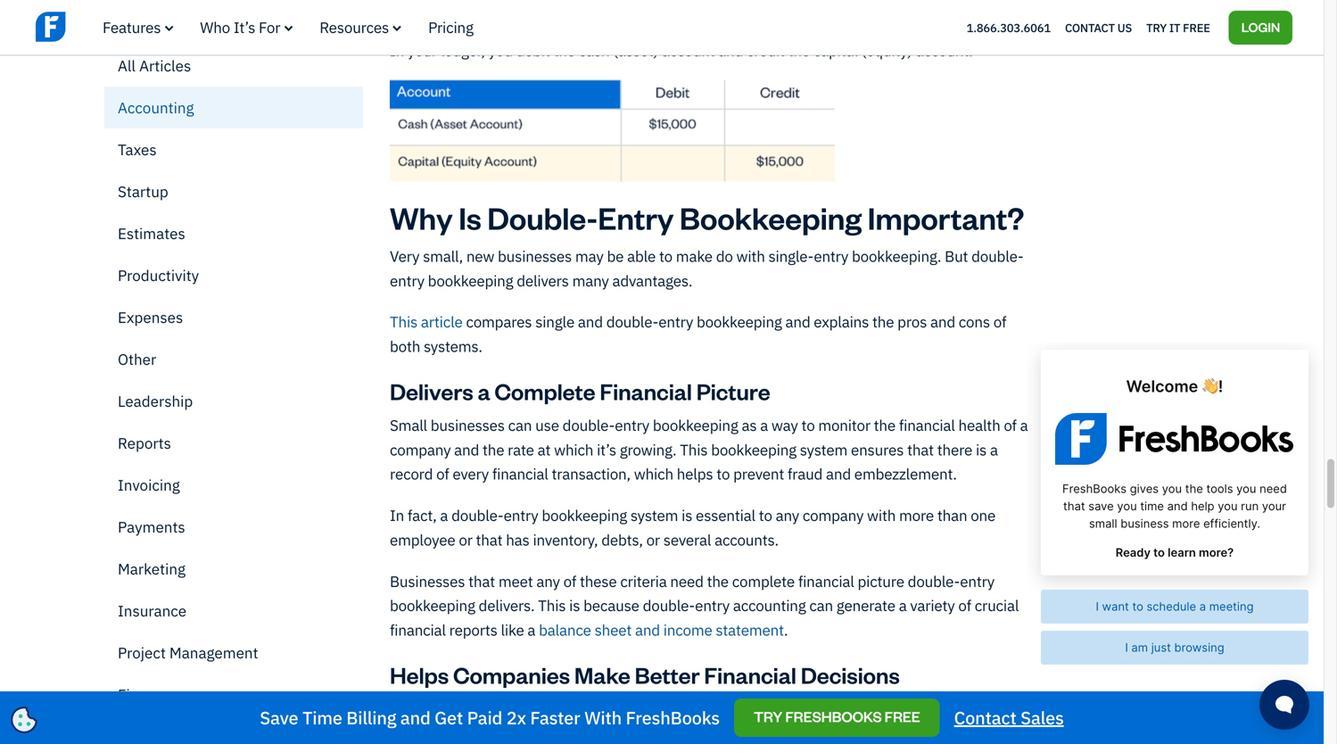Task type: describe. For each thing, give the bounding box(es) containing it.
reports
[[449, 620, 498, 640]]

record
[[390, 464, 433, 484]]

delivers.
[[479, 596, 535, 615]]

can inside businesses that meet any of these criteria need the complete financial picture double-entry bookkeeping delivers. this is because double-entry accounting can generate a variety of crucial financial reports like a
[[810, 596, 833, 615]]

make
[[676, 246, 713, 266]]

that inside businesses that meet any of these criteria need the complete financial picture double-entry bookkeeping delivers. this is because double-entry accounting can generate a variety of crucial financial reports like a
[[469, 571, 495, 591]]

these
[[580, 571, 617, 591]]

business
[[714, 723, 773, 743]]

insurance
[[118, 601, 187, 621]]

to right the way
[[802, 415, 815, 435]]

how up the "see"
[[861, 699, 889, 719]]

productivity
[[118, 265, 199, 285]]

like
[[501, 620, 524, 640]]

contact sales link
[[954, 706, 1064, 730]]

entry down very
[[390, 271, 425, 290]]

helps companies make better financial decisions
[[390, 660, 900, 689]]

management
[[169, 643, 258, 662]]

cookie consent banner dialog
[[13, 525, 281, 731]]

better
[[635, 660, 700, 689]]

their
[[680, 723, 711, 743]]

the inside compares single and double-entry bookkeeping and explains the pros and cons of both systems.
[[873, 312, 894, 332]]

bookkeeping
[[680, 197, 862, 237]]

can inside small businesses can use double-entry bookkeeping as a way to monitor the financial health of a company and the rate at which it's growing. this bookkeeping system ensures that there is a record of every financial transaction, which helps to prevent fraud and embezzlement.
[[508, 415, 532, 435]]

statements
[[641, 699, 716, 719]]

with inside in fact, a double-entry bookkeeping system is essential to any company with more than one employee or that has inventory, debts, or several accounts.
[[867, 506, 896, 525]]

financial up the helps
[[390, 620, 446, 640]]

you
[[805, 723, 830, 743]]

the left cash
[[554, 41, 575, 60]]

startup link
[[104, 170, 363, 212]]

explains
[[814, 312, 869, 332]]

accounts.
[[715, 530, 779, 550]]

try for try freshbooks free
[[754, 707, 783, 726]]

finance link
[[104, 674, 363, 716]]

tell
[[719, 699, 740, 719]]

(asset)
[[613, 41, 659, 60]]

1 or from the left
[[459, 530, 473, 550]]

compares single and double-entry bookkeeping and explains the pros and cons of both systems.
[[390, 312, 1007, 356]]

1 vertical spatial financial
[[704, 660, 797, 689]]

businesses inside why is double-entry bookkeeping important? very small, new businesses may be able to make do with single-entry bookkeeping. but double- entry bookkeeping delivers many advantages.
[[498, 246, 572, 266]]

helps
[[677, 464, 713, 484]]

double- up balance sheet and income statement .
[[643, 596, 695, 615]]

you've
[[919, 723, 962, 743]]

with inside why is double-entry bookkeeping important? very small, new businesses may be able to make do with single-entry bookkeeping. but double- entry bookkeeping delivers many advantages.
[[737, 246, 765, 266]]

bookkeeping inside businesses that meet any of these criteria need the complete financial picture double-entry bookkeeping delivers. this is because double-entry accounting can generate a variety of crucial financial reports like a
[[390, 596, 475, 615]]

picture
[[858, 571, 905, 591]]

0 horizontal spatial financial
[[600, 376, 692, 405]]

they
[[960, 699, 989, 719]]

.
[[784, 620, 788, 640]]

a left "variety"
[[899, 596, 907, 615]]

why is double-entry bookkeeping important? very small, new businesses may be able to make do with single-entry bookkeeping. but double- entry bookkeeping delivers many advantages.
[[390, 197, 1024, 290]]

income
[[664, 620, 713, 640]]

system inside in fact, a double-entry bookkeeping system is essential to any company with more than one employee or that has inventory, debts, or several accounts.
[[631, 506, 678, 525]]

other
[[118, 349, 156, 369]]

new
[[466, 246, 494, 266]]

system inside small businesses can use double-entry bookkeeping as a way to monitor the financial health of a company and the rate at which it's growing. this bookkeeping system ensures that there is a record of every financial transaction, which helps to prevent fraud and embezzlement.
[[800, 440, 848, 459]]

debit
[[516, 41, 550, 60]]

can inside double-entry bookkeeping's financial statements tell small businesses how profitable they are and how financially strong different parts of their business are. you can see how you've spen
[[833, 723, 857, 743]]

prevent
[[734, 464, 784, 484]]

free for try it free
[[1183, 20, 1211, 35]]

small,
[[423, 246, 463, 266]]

need
[[670, 571, 704, 591]]

be
[[607, 246, 624, 266]]

a right the delivers
[[478, 376, 490, 405]]

you
[[489, 41, 513, 60]]

billing
[[346, 706, 396, 729]]

is
[[459, 197, 481, 237]]

is inside in fact, a double-entry bookkeeping system is essential to any company with more than one employee or that has inventory, debts, or several accounts.
[[682, 506, 693, 525]]

a inside in fact, a double-entry bookkeeping system is essential to any company with more than one employee or that has inventory, debts, or several accounts.
[[440, 506, 448, 525]]

this article
[[390, 312, 463, 332]]

of inside compares single and double-entry bookkeeping and explains the pros and cons of both systems.
[[994, 312, 1007, 332]]

financial up there
[[899, 415, 955, 435]]

contact us
[[1065, 20, 1132, 35]]

sales
[[1021, 706, 1064, 729]]

several
[[664, 530, 711, 550]]

delivers
[[390, 376, 473, 405]]

account
[[662, 41, 715, 60]]

any inside businesses that meet any of these criteria need the complete financial picture double-entry bookkeeping delivers. this is because double-entry accounting can generate a variety of crucial financial reports like a
[[537, 571, 560, 591]]

cons
[[959, 312, 990, 332]]

at
[[538, 440, 551, 459]]

financially
[[450, 723, 517, 743]]

project management link
[[104, 632, 363, 674]]

invoicing link
[[104, 464, 363, 506]]

entry up crucial
[[960, 571, 995, 591]]

1 horizontal spatial which
[[634, 464, 674, 484]]

able
[[627, 246, 656, 266]]

of left crucial
[[959, 596, 972, 615]]

businesses that meet any of these criteria need the complete financial picture double-entry bookkeeping delivers. this is because double-entry accounting can generate a variety of crucial financial reports like a
[[390, 571, 1019, 640]]

2x
[[507, 706, 526, 729]]

has
[[506, 530, 530, 550]]

productivity link
[[104, 254, 363, 296]]

profitable
[[892, 699, 957, 719]]

cookie preferences image
[[11, 707, 37, 733]]

paid
[[467, 706, 502, 729]]

in for in your ledger, you debit the cash (asset) account and credit the capital (equity) account.
[[390, 41, 404, 60]]

0 horizontal spatial this
[[390, 312, 418, 332]]

small
[[744, 699, 780, 719]]

and inside double-entry bookkeeping's financial statements tell small businesses how profitable they are and how financially strong different parts of their business are. you can see how you've spen
[[390, 723, 415, 743]]

bookkeeping down "as"
[[711, 440, 797, 459]]

save
[[260, 706, 298, 729]]

balance
[[539, 620, 591, 640]]

faster
[[530, 706, 580, 729]]

this inside small businesses can use double-entry bookkeeping as a way to monitor the financial health of a company and the rate at which it's growing. this bookkeeping system ensures that there is a record of every financial transaction, which helps to prevent fraud and embezzlement.
[[680, 440, 708, 459]]

(equity)
[[862, 41, 913, 60]]

contact for contact sales
[[954, 706, 1017, 729]]

the right credit
[[788, 41, 810, 60]]

both
[[390, 336, 420, 356]]

strong
[[520, 723, 563, 743]]

articles
[[139, 56, 191, 75]]

complete
[[495, 376, 596, 405]]

financial inside double-entry bookkeeping's financial statements tell small businesses how profitable they are and how financially strong different parts of their business are. you can see how you've spen
[[581, 699, 637, 719]]

startup
[[118, 182, 168, 201]]

double- inside in fact, a double-entry bookkeeping system is essential to any company with more than one employee or that has inventory, debts, or several accounts.
[[452, 506, 504, 525]]

features link
[[103, 17, 173, 37]]

way
[[772, 415, 798, 435]]

use
[[535, 415, 559, 435]]

account.
[[916, 41, 973, 60]]

leadership link
[[104, 380, 363, 422]]

employee
[[390, 530, 456, 550]]

very
[[390, 246, 420, 266]]

double-entry bookkeeping's financial statements tell small businesses how profitable they are and how financially strong different parts of their business are. you can see how you've spen
[[390, 699, 1014, 744]]

payments link
[[104, 506, 363, 548]]

every
[[453, 464, 489, 484]]

bookkeeping.
[[852, 246, 942, 266]]

insurance link
[[104, 590, 363, 632]]

businesses inside small businesses can use double-entry bookkeeping as a way to monitor the financial health of a company and the rate at which it's growing. this bookkeeping system ensures that there is a record of every financial transaction, which helps to prevent fraud and embezzlement.
[[431, 415, 505, 435]]

double- inside compares single and double-entry bookkeeping and explains the pros and cons of both systems.
[[606, 312, 659, 332]]

that inside small businesses can use double-entry bookkeeping as a way to monitor the financial health of a company and the rate at which it's growing. this bookkeeping system ensures that there is a record of every financial transaction, which helps to prevent fraud and embezzlement.
[[907, 440, 934, 459]]



Task type: locate. For each thing, give the bounding box(es) containing it.
contact sales
[[954, 706, 1064, 729]]

single
[[535, 312, 575, 332]]

2 or from the left
[[646, 530, 660, 550]]

double- inside why is double-entry bookkeeping important? very small, new businesses may be able to make do with single-entry bookkeeping. but double- entry bookkeeping delivers many advantages.
[[972, 246, 1024, 266]]

businesses up 'delivers'
[[498, 246, 572, 266]]

than
[[938, 506, 968, 525]]

financial up "different"
[[581, 699, 637, 719]]

1 horizontal spatial contact
[[1065, 20, 1115, 35]]

estimates
[[118, 224, 185, 243]]

bookkeeping inside in fact, a double-entry bookkeeping system is essential to any company with more than one employee or that has inventory, debts, or several accounts.
[[542, 506, 627, 525]]

2 vertical spatial businesses
[[783, 699, 857, 719]]

is inside small businesses can use double-entry bookkeeping as a way to monitor the financial health of a company and the rate at which it's growing. this bookkeeping system ensures that there is a record of every financial transaction, which helps to prevent fraud and embezzlement.
[[976, 440, 987, 459]]

features
[[103, 17, 161, 37]]

is up the balance
[[569, 596, 580, 615]]

this inside businesses that meet any of these criteria need the complete financial picture double-entry bookkeeping delivers. this is because double-entry accounting can generate a variety of crucial financial reports like a
[[538, 596, 566, 615]]

1.866.303.6061 link
[[967, 20, 1051, 35]]

businesses up every
[[431, 415, 505, 435]]

try left "it"
[[1147, 20, 1167, 35]]

try right tell
[[754, 707, 783, 726]]

with right do
[[737, 246, 765, 266]]

this up both
[[390, 312, 418, 332]]

reports link
[[104, 422, 363, 464]]

0 horizontal spatial try
[[754, 707, 783, 726]]

1 horizontal spatial is
[[682, 506, 693, 525]]

financial
[[899, 415, 955, 435], [492, 464, 548, 484], [798, 571, 854, 591], [390, 620, 446, 640], [581, 699, 637, 719]]

us
[[1118, 20, 1132, 35]]

how
[[861, 699, 889, 719], [418, 723, 446, 743], [887, 723, 916, 743]]

1 vertical spatial free
[[885, 707, 920, 726]]

login
[[1242, 18, 1280, 35]]

with left more on the bottom
[[867, 506, 896, 525]]

in for in fact, a double-entry bookkeeping system is essential to any company with more than one employee or that has inventory, debts, or several accounts.
[[390, 506, 404, 525]]

1 horizontal spatial free
[[1183, 20, 1211, 35]]

single-
[[769, 246, 814, 266]]

of right 'cons'
[[994, 312, 1007, 332]]

article
[[421, 312, 463, 332]]

delivers
[[517, 271, 569, 290]]

free right the "see"
[[885, 707, 920, 726]]

in inside in fact, a double-entry bookkeeping system is essential to any company with more than one employee or that has inventory, debts, or several accounts.
[[390, 506, 404, 525]]

estimates link
[[104, 212, 363, 254]]

2 horizontal spatial this
[[680, 440, 708, 459]]

small businesses can use double-entry bookkeeping as a way to monitor the financial health of a company and the rate at which it's growing. this bookkeeping system ensures that there is a record of every financial transaction, which helps to prevent fraud and embezzlement.
[[390, 415, 1028, 484]]

free right "it"
[[1183, 20, 1211, 35]]

freshbooks logo image
[[36, 10, 174, 43]]

can left generate
[[810, 596, 833, 615]]

0 horizontal spatial any
[[537, 571, 560, 591]]

this up the balance
[[538, 596, 566, 615]]

double- down every
[[452, 506, 504, 525]]

with
[[584, 706, 622, 729]]

double- down the helps
[[390, 699, 444, 719]]

system up fraud
[[800, 440, 848, 459]]

1 vertical spatial any
[[537, 571, 560, 591]]

embezzlement.
[[855, 464, 957, 484]]

1 vertical spatial contact
[[954, 706, 1017, 729]]

0 vertical spatial company
[[390, 440, 451, 459]]

double- up "variety"
[[908, 571, 960, 591]]

a right like
[[528, 620, 536, 640]]

entry inside in fact, a double-entry bookkeeping system is essential to any company with more than one employee or that has inventory, debts, or several accounts.
[[504, 506, 538, 525]]

reports
[[118, 433, 171, 453]]

the left pros
[[873, 312, 894, 332]]

in left "fact,"
[[390, 506, 404, 525]]

bookkeeping inside compares single and double-entry bookkeeping and explains the pros and cons of both systems.
[[697, 312, 782, 332]]

to inside in fact, a double-entry bookkeeping system is essential to any company with more than one employee or that has inventory, debts, or several accounts.
[[759, 506, 772, 525]]

all
[[118, 56, 136, 75]]

save time billing and get paid 2x faster with freshbooks
[[260, 706, 720, 729]]

0 vertical spatial that
[[907, 440, 934, 459]]

1 horizontal spatial any
[[776, 506, 800, 525]]

any
[[776, 506, 800, 525], [537, 571, 560, 591]]

0 horizontal spatial or
[[459, 530, 473, 550]]

all articles
[[118, 56, 191, 75]]

double- inside small businesses can use double-entry bookkeeping as a way to monitor the financial health of a company and the rate at which it's growing. this bookkeeping system ensures that there is a record of every financial transaction, which helps to prevent fraud and embezzlement.
[[563, 415, 615, 435]]

taxes link
[[104, 128, 363, 170]]

freshbooks down better
[[626, 706, 720, 729]]

the right need
[[707, 571, 729, 591]]

0 vertical spatial free
[[1183, 20, 1211, 35]]

of left the these
[[564, 571, 577, 591]]

1 horizontal spatial freshbooks
[[785, 707, 882, 726]]

0 horizontal spatial contact
[[954, 706, 1017, 729]]

that up embezzlement. at the right of the page
[[907, 440, 934, 459]]

2 vertical spatial that
[[469, 571, 495, 591]]

of left their in the bottom right of the page
[[664, 723, 677, 743]]

your
[[408, 41, 437, 60]]

bookkeeping down do
[[697, 312, 782, 332]]

1 horizontal spatial or
[[646, 530, 660, 550]]

financial down rate
[[492, 464, 548, 484]]

entry inside small businesses can use double-entry bookkeeping as a way to monitor the financial health of a company and the rate at which it's growing. this bookkeeping system ensures that there is a record of every financial transaction, which helps to prevent fraud and embezzlement.
[[615, 415, 650, 435]]

company inside in fact, a double-entry bookkeeping system is essential to any company with more than one employee or that has inventory, debts, or several accounts.
[[803, 506, 864, 525]]

company inside small businesses can use double-entry bookkeeping as a way to monitor the financial health of a company and the rate at which it's growing. this bookkeeping system ensures that there is a record of every financial transaction, which helps to prevent fraud and embezzlement.
[[390, 440, 451, 459]]

free for try freshbooks free
[[885, 707, 920, 726]]

monitor
[[818, 415, 871, 435]]

but
[[945, 246, 968, 266]]

double- up may
[[487, 197, 598, 237]]

to inside why is double-entry bookkeeping important? very small, new businesses may be able to make do with single-entry bookkeeping. but double- entry bookkeeping delivers many advantages.
[[659, 246, 673, 266]]

marketing link
[[104, 548, 363, 590]]

credit
[[747, 41, 785, 60]]

financial
[[600, 376, 692, 405], [704, 660, 797, 689]]

1 in from the top
[[390, 41, 404, 60]]

1 vertical spatial can
[[810, 596, 833, 615]]

accounting
[[118, 98, 194, 117]]

0 vertical spatial with
[[737, 246, 765, 266]]

1 vertical spatial double-
[[390, 699, 444, 719]]

entry inside double-entry bookkeeping's financial statements tell small businesses how profitable they are and how financially strong different parts of their business are. you can see how you've spen
[[444, 699, 478, 719]]

1 horizontal spatial financial
[[704, 660, 797, 689]]

a down health
[[990, 440, 998, 459]]

can left the "see"
[[833, 723, 857, 743]]

1 horizontal spatial company
[[803, 506, 864, 525]]

0 horizontal spatial which
[[554, 440, 594, 459]]

double-
[[972, 246, 1024, 266], [606, 312, 659, 332], [563, 415, 615, 435], [452, 506, 504, 525], [908, 571, 960, 591], [643, 596, 695, 615]]

1 horizontal spatial this
[[538, 596, 566, 615]]

1 horizontal spatial try
[[1147, 20, 1167, 35]]

can up rate
[[508, 415, 532, 435]]

entry inside compares single and double-entry bookkeeping and explains the pros and cons of both systems.
[[659, 312, 693, 332]]

0 horizontal spatial with
[[737, 246, 765, 266]]

0 vertical spatial this
[[390, 312, 418, 332]]

0 vertical spatial system
[[800, 440, 848, 459]]

as
[[742, 415, 757, 435]]

contact
[[1065, 20, 1115, 35], [954, 706, 1017, 729]]

this article link
[[390, 312, 463, 332]]

marketing
[[118, 559, 186, 579]]

that
[[907, 440, 934, 459], [476, 530, 503, 550], [469, 571, 495, 591]]

try freshbooks free
[[754, 707, 920, 726]]

businesses
[[498, 246, 572, 266], [431, 415, 505, 435], [783, 699, 857, 719]]

0 vertical spatial contact
[[1065, 20, 1115, 35]]

bookkeeping down the businesses
[[390, 596, 475, 615]]

pros
[[898, 312, 927, 332]]

1 vertical spatial this
[[680, 440, 708, 459]]

to right able
[[659, 246, 673, 266]]

1 vertical spatial company
[[803, 506, 864, 525]]

how left financially
[[418, 723, 446, 743]]

entry up financially
[[444, 699, 478, 719]]

small
[[390, 415, 427, 435]]

generate
[[837, 596, 896, 615]]

bookkeeping up helps
[[653, 415, 738, 435]]

1 horizontal spatial system
[[800, 440, 848, 459]]

how right the "see"
[[887, 723, 916, 743]]

which
[[554, 440, 594, 459], [634, 464, 674, 484]]

1 vertical spatial is
[[682, 506, 693, 525]]

in fact, a double-entry bookkeeping system is essential to any company with more than one employee or that has inventory, debts, or several accounts.
[[390, 506, 996, 550]]

0 vertical spatial try
[[1147, 20, 1167, 35]]

a right health
[[1020, 415, 1028, 435]]

advantages.
[[613, 271, 693, 290]]

why
[[390, 197, 453, 237]]

which right at
[[554, 440, 594, 459]]

0 vertical spatial in
[[390, 41, 404, 60]]

a right "fact,"
[[440, 506, 448, 525]]

company up record
[[390, 440, 451, 459]]

who it's for
[[200, 17, 280, 37]]

double- inside double-entry bookkeeping's financial statements tell small businesses how profitable they are and how financially strong different parts of their business are. you can see how you've spen
[[390, 699, 444, 719]]

ledger,
[[440, 41, 485, 60]]

illustration: double-entry bookkeeping example image
[[390, 80, 836, 182]]

double- right but
[[972, 246, 1024, 266]]

1 vertical spatial try
[[754, 707, 783, 726]]

balance sheet and income statement link
[[539, 620, 784, 640]]

is up "several"
[[682, 506, 693, 525]]

who it's for link
[[200, 17, 293, 37]]

pricing
[[428, 17, 474, 37]]

1 vertical spatial businesses
[[431, 415, 505, 435]]

any down fraud
[[776, 506, 800, 525]]

entry down advantages.
[[659, 312, 693, 332]]

1 horizontal spatial with
[[867, 506, 896, 525]]

that left has
[[476, 530, 503, 550]]

0 vertical spatial financial
[[600, 376, 692, 405]]

businesses inside double-entry bookkeeping's financial statements tell small businesses how profitable they are and how financially strong different parts of their business are. you can see how you've spen
[[783, 699, 857, 719]]

2 horizontal spatial is
[[976, 440, 987, 459]]

to right helps
[[717, 464, 730, 484]]

with
[[737, 246, 765, 266], [867, 506, 896, 525]]

of left every
[[436, 464, 449, 484]]

inventory,
[[533, 530, 598, 550]]

is inside businesses that meet any of these criteria need the complete financial picture double-entry bookkeeping delivers. this is because double-entry accounting can generate a variety of crucial financial reports like a
[[569, 596, 580, 615]]

entry left bookkeeping.
[[814, 246, 849, 266]]

entry up growing.
[[615, 415, 650, 435]]

0 vertical spatial can
[[508, 415, 532, 435]]

0 horizontal spatial is
[[569, 596, 580, 615]]

1 vertical spatial that
[[476, 530, 503, 550]]

2 in from the top
[[390, 506, 404, 525]]

do
[[716, 246, 733, 266]]

businesses up you
[[783, 699, 857, 719]]

0 vertical spatial double-
[[487, 197, 598, 237]]

or right debts,
[[646, 530, 660, 550]]

in left the "your"
[[390, 41, 404, 60]]

important?
[[868, 197, 1024, 237]]

to up accounts.
[[759, 506, 772, 525]]

contact for contact us
[[1065, 20, 1115, 35]]

complete
[[732, 571, 795, 591]]

a right "as"
[[760, 415, 768, 435]]

0 horizontal spatial double-
[[390, 699, 444, 719]]

which down growing.
[[634, 464, 674, 484]]

in
[[390, 41, 404, 60], [390, 506, 404, 525]]

bookkeeping up inventory,
[[542, 506, 627, 525]]

expenses link
[[104, 296, 363, 338]]

0 horizontal spatial company
[[390, 440, 451, 459]]

1 horizontal spatial double-
[[487, 197, 598, 237]]

company down fraud
[[803, 506, 864, 525]]

the left rate
[[483, 440, 504, 459]]

financial up growing.
[[600, 376, 692, 405]]

0 horizontal spatial system
[[631, 506, 678, 525]]

double- inside why is double-entry bookkeeping important? very small, new businesses may be able to make do with single-entry bookkeeping. but double- entry bookkeeping delivers many advantages.
[[487, 197, 598, 237]]

0 vertical spatial is
[[976, 440, 987, 459]]

capital
[[814, 41, 858, 60]]

entry up has
[[504, 506, 538, 525]]

contact us link
[[1065, 16, 1132, 39]]

fact,
[[408, 506, 437, 525]]

systems.
[[424, 336, 483, 356]]

1 vertical spatial with
[[867, 506, 896, 525]]

2 vertical spatial can
[[833, 723, 857, 743]]

1 vertical spatial in
[[390, 506, 404, 525]]

of inside double-entry bookkeeping's financial statements tell small businesses how profitable they are and how financially strong different parts of their business are. you can see how you've spen
[[664, 723, 677, 743]]

bookkeeping inside why is double-entry bookkeeping important? very small, new businesses may be able to make do with single-entry bookkeeping. but double- entry bookkeeping delivers many advantages.
[[428, 271, 513, 290]]

this up helps
[[680, 440, 708, 459]]

2 vertical spatial this
[[538, 596, 566, 615]]

one
[[971, 506, 996, 525]]

any right "meet"
[[537, 571, 560, 591]]

0 vertical spatial any
[[776, 506, 800, 525]]

double- down advantages.
[[606, 312, 659, 332]]

that inside in fact, a double-entry bookkeeping system is essential to any company with more than one employee or that has inventory, debts, or several accounts.
[[476, 530, 503, 550]]

entry up income
[[695, 596, 730, 615]]

invoicing
[[118, 475, 180, 495]]

2 vertical spatial is
[[569, 596, 580, 615]]

financial up small
[[704, 660, 797, 689]]

meet
[[499, 571, 533, 591]]

other link
[[104, 338, 363, 380]]

of right health
[[1004, 415, 1017, 435]]

is down health
[[976, 440, 987, 459]]

bookkeeping's
[[482, 699, 578, 719]]

system up debts,
[[631, 506, 678, 525]]

0 vertical spatial which
[[554, 440, 594, 459]]

double- up it's on the bottom
[[563, 415, 615, 435]]

that left "meet"
[[469, 571, 495, 591]]

1 vertical spatial which
[[634, 464, 674, 484]]

the inside businesses that meet any of these criteria need the complete financial picture double-entry bookkeeping delivers. this is because double-entry accounting can generate a variety of crucial financial reports like a
[[707, 571, 729, 591]]

1 vertical spatial system
[[631, 506, 678, 525]]

or right employee
[[459, 530, 473, 550]]

statement
[[716, 620, 784, 640]]

accounting link
[[104, 87, 363, 128]]

there
[[938, 440, 973, 459]]

parts
[[626, 723, 661, 743]]

the up ensures
[[874, 415, 896, 435]]

financial up generate
[[798, 571, 854, 591]]

crucial
[[975, 596, 1019, 615]]

bookkeeping down new
[[428, 271, 513, 290]]

compares
[[466, 312, 532, 332]]

freshbooks down decisions at the right bottom of page
[[785, 707, 882, 726]]

0 horizontal spatial free
[[885, 707, 920, 726]]

try for try it free
[[1147, 20, 1167, 35]]

free
[[1183, 20, 1211, 35], [885, 707, 920, 726]]

0 horizontal spatial freshbooks
[[626, 706, 720, 729]]

any inside in fact, a double-entry bookkeeping system is essential to any company with more than one employee or that has inventory, debts, or several accounts.
[[776, 506, 800, 525]]

0 vertical spatial businesses
[[498, 246, 572, 266]]



Task type: vqa. For each thing, say whether or not it's contained in the screenshot.
the top &
no



